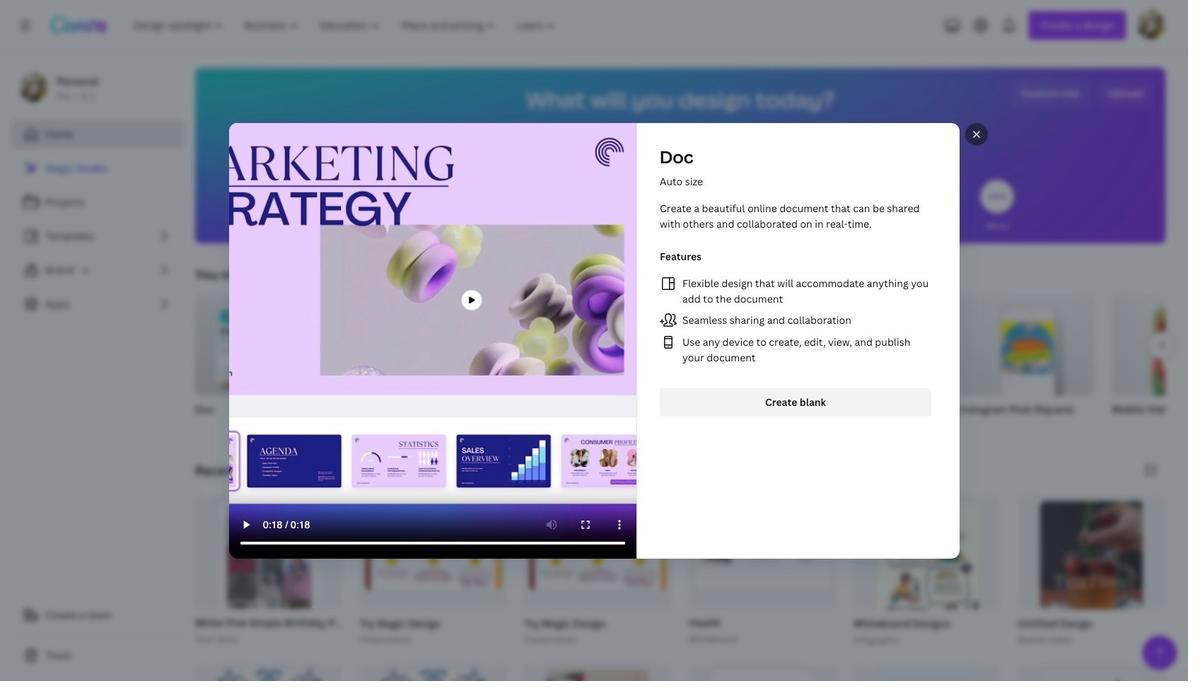Task type: locate. For each thing, give the bounding box(es) containing it.
None search field
[[468, 132, 893, 160]]

list
[[11, 154, 184, 318], [660, 275, 931, 366]]

group
[[195, 294, 331, 434], [348, 294, 484, 434], [501, 294, 637, 434], [654, 294, 790, 434], [807, 294, 942, 434], [959, 294, 1095, 434], [1112, 294, 1189, 434], [192, 496, 483, 681], [357, 496, 508, 647], [522, 496, 672, 647], [686, 496, 837, 647], [851, 496, 1001, 681], [1015, 496, 1166, 681]]



Task type: vqa. For each thing, say whether or not it's contained in the screenshot.
Trend Sans One Dropdown Button
no



Task type: describe. For each thing, give the bounding box(es) containing it.
0 horizontal spatial list
[[11, 154, 184, 318]]

1 horizontal spatial list
[[660, 275, 931, 366]]

top level navigation element
[[125, 11, 568, 40]]



